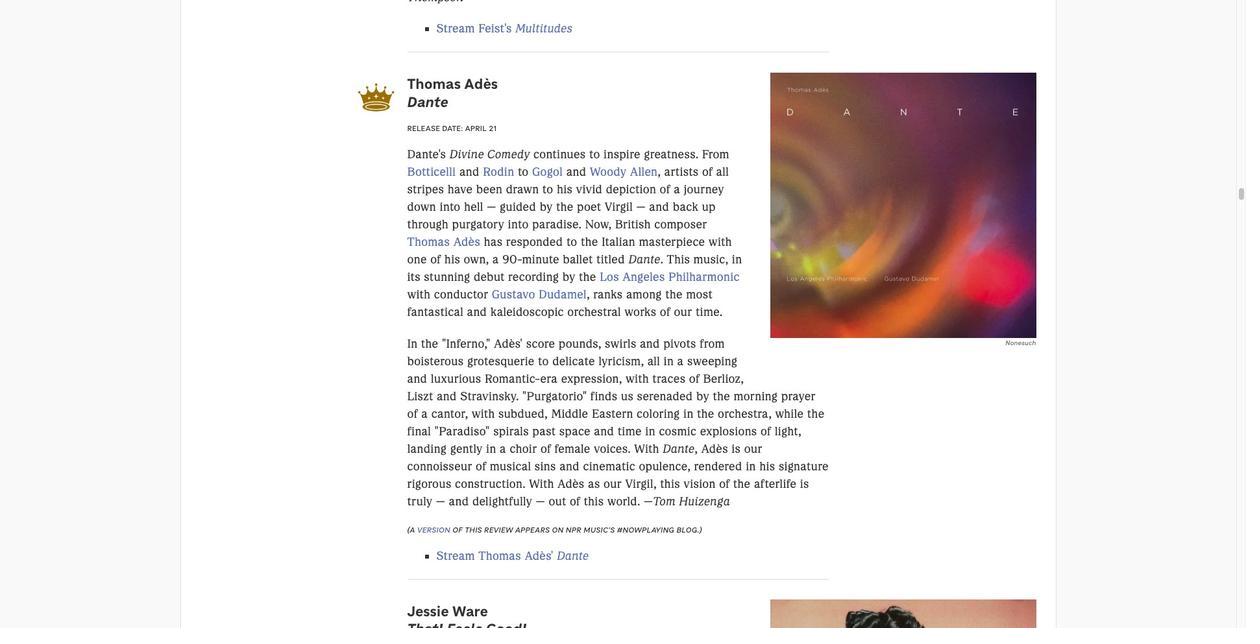 Task type: locate. For each thing, give the bounding box(es) containing it.
0 horizontal spatial adès'
[[494, 337, 523, 351]]

our down cinematic at the bottom of page
[[604, 477, 622, 491]]

0 horizontal spatial our
[[604, 477, 622, 491]]

1 vertical spatial this
[[584, 494, 604, 509]]

delicate
[[552, 354, 595, 368]]

a down the pivots
[[677, 354, 684, 368]]

in up the traces
[[664, 354, 674, 368]]

thomas down the through
[[407, 235, 450, 249]]

dante up angeles
[[629, 253, 660, 267]]

1 vertical spatial is
[[800, 477, 809, 491]]

construction.
[[455, 477, 526, 491]]

the down rendered
[[733, 477, 751, 491]]

is down signature
[[800, 477, 809, 491]]

is
[[732, 442, 741, 456], [800, 477, 809, 491]]

the up paradise.
[[556, 200, 574, 214]]

2 vertical spatial his
[[760, 459, 775, 474]]

all up the traces
[[648, 354, 660, 368]]

inspire
[[604, 148, 641, 162]]

of down rendered
[[719, 477, 730, 491]]

the inside , adès is our connoisseur of musical sins and cinematic opulence, rendered in his signature rigorous construction. with adès as our virgil, this vision of the afterlife is truly — and delightfully — out of this world. —
[[733, 477, 751, 491]]

0 horizontal spatial with
[[529, 477, 554, 491]]

and up liszt
[[407, 372, 427, 386]]

his inside has responded to the italian masterpiece with one of his own, a 90-minute ballet titled
[[444, 253, 460, 267]]

, down 'cosmic'
[[695, 442, 698, 456]]

1 horizontal spatial adès'
[[525, 549, 553, 563]]

, up the orchestral
[[587, 288, 590, 302]]

into
[[440, 200, 461, 214], [508, 218, 529, 232]]

stream left feist's
[[436, 22, 475, 36]]

the down the now,
[[581, 235, 598, 249]]

divine
[[450, 148, 484, 162]]

to inside has responded to the italian masterpiece with one of his own, a 90-minute ballet titled
[[567, 235, 577, 249]]

his for vivid
[[557, 183, 573, 197]]

, inside , ranks among the most fantastical and kaleidoscopic orchestral works of our time.
[[587, 288, 590, 302]]

of
[[702, 165, 713, 179], [660, 183, 670, 197], [430, 253, 441, 267], [660, 305, 671, 320], [689, 372, 700, 386], [407, 407, 418, 421], [761, 424, 771, 438], [541, 442, 551, 456], [476, 459, 486, 474], [719, 477, 730, 491], [570, 494, 580, 509], [452, 525, 463, 535]]

a down artists
[[674, 183, 680, 197]]

in inside , adès is our connoisseur of musical sins and cinematic opulence, rendered in his signature rigorous construction. with adès as our virgil, this vision of the afterlife is truly — and delightfully — out of this world. —
[[746, 459, 756, 474]]

explosions
[[700, 424, 757, 438]]

"paradiso"
[[435, 424, 490, 438]]

, inside , adès is our connoisseur of musical sins and cinematic opulence, rendered in his signature rigorous construction. with adès as our virgil, this vision of the afterlife is truly — and delightfully — out of this world. —
[[695, 442, 698, 456]]

among
[[626, 288, 662, 302]]

the down ballet
[[579, 270, 596, 285]]

adès up rendered
[[701, 442, 728, 456]]

0 vertical spatial adès'
[[494, 337, 523, 351]]

in inside . this music, in its stunning debut recording by the
[[732, 253, 742, 267]]

thomas down review
[[479, 549, 521, 563]]

in right music,
[[732, 253, 742, 267]]

time.
[[696, 305, 723, 320]]

liszt
[[407, 389, 433, 403]]

adès up the own,
[[453, 235, 480, 249]]

jessie ware
[[407, 602, 488, 620]]

recording
[[508, 270, 559, 285]]

a
[[674, 183, 680, 197], [493, 253, 499, 267], [677, 354, 684, 368], [421, 407, 428, 421], [500, 442, 506, 456]]

out
[[549, 494, 566, 509]]

spirals
[[493, 424, 529, 438]]

traces
[[653, 372, 686, 386]]

a down liszt
[[421, 407, 428, 421]]

to
[[589, 148, 600, 162], [518, 165, 529, 179], [543, 183, 553, 197], [567, 235, 577, 249], [538, 354, 549, 368]]

2 horizontal spatial by
[[696, 389, 709, 403]]

1 vertical spatial ,
[[587, 288, 590, 302]]

all down from
[[716, 165, 729, 179]]

and down female at the bottom of the page
[[560, 459, 580, 474]]

journey
[[684, 183, 724, 197]]

female
[[555, 442, 590, 456]]

0 vertical spatial is
[[732, 442, 741, 456]]

of right the version
[[452, 525, 463, 535]]

, for artists
[[658, 165, 661, 179]]

1 vertical spatial with
[[529, 477, 554, 491]]

this
[[660, 477, 680, 491], [584, 494, 604, 509], [465, 525, 482, 535]]

0 horizontal spatial is
[[732, 442, 741, 456]]

with down sins
[[529, 477, 554, 491]]

the inside has responded to the italian masterpiece with one of his own, a 90-minute ballet titled
[[581, 235, 598, 249]]

of up construction.
[[476, 459, 486, 474]]

of inside , ranks among the most fantastical and kaleidoscopic orchestral works of our time.
[[660, 305, 671, 320]]

0 vertical spatial thomas
[[407, 75, 461, 93]]

back
[[673, 200, 698, 214]]

of right one
[[430, 253, 441, 267]]

1 vertical spatial our
[[744, 442, 762, 456]]

dante up release
[[407, 93, 448, 111]]

1 vertical spatial by
[[563, 270, 576, 285]]

2 horizontal spatial ,
[[695, 442, 698, 456]]

rodin link
[[483, 165, 514, 179]]

stravinsky.
[[460, 389, 519, 403]]

adès'
[[494, 337, 523, 351], [525, 549, 553, 563]]

feist's
[[479, 22, 512, 36]]

appears
[[515, 525, 550, 535]]

, artists of all stripes have been drawn to his vivid depiction of a journey down into hell — guided by the poet virgil — and  back up through purgatory into paradise. now, british composer thomas adès
[[407, 165, 729, 249]]

all
[[716, 165, 729, 179], [648, 354, 660, 368]]

rendered
[[694, 459, 742, 474]]

1 horizontal spatial by
[[563, 270, 576, 285]]

of right works
[[660, 305, 671, 320]]

botticelli link
[[407, 165, 456, 179]]

review
[[484, 525, 513, 535]]

, for adès
[[695, 442, 698, 456]]

0 vertical spatial this
[[660, 477, 680, 491]]

adès' inside 'in the "inferno," adès' score pounds, swirls and pivots from boisterous grotesquerie to delicate lyricism, all in a sweeping and luxurious romantic-era expression, with traces of berlioz, liszt and stravinsky. "purgatorio" finds us serenaded by the morning prayer of a cantor, with subdued, middle eastern coloring in the orchestra, while the final "paradiso" spirals past space and time in cosmic explosions of light, landing gently in a choir of female voices. with'
[[494, 337, 523, 351]]

in up afterlife
[[746, 459, 756, 474]]

tom
[[653, 494, 676, 509]]

into down have
[[440, 200, 461, 214]]

dante down npr
[[557, 549, 589, 563]]

by up 'dudamel'
[[563, 270, 576, 285]]

of down artists
[[660, 183, 670, 197]]

release
[[407, 124, 440, 133]]

is down explosions
[[732, 442, 741, 456]]

2 vertical spatial our
[[604, 477, 622, 491]]

adès inside thomas adès dante
[[464, 75, 498, 93]]

our down explosions
[[744, 442, 762, 456]]

a left 90-
[[493, 253, 499, 267]]

voices.
[[594, 442, 631, 456]]

— down virgil,
[[644, 494, 653, 509]]

0 vertical spatial with
[[634, 442, 659, 456]]

, inside ", artists of all stripes have been drawn to his vivid depiction of a journey down into hell — guided by the poet virgil — and  back up through purgatory into paradise. now, british composer thomas adès"
[[658, 165, 661, 179]]

— up british
[[636, 200, 646, 214]]

this left review
[[465, 525, 482, 535]]

0 horizontal spatial this
[[465, 525, 482, 535]]

poet
[[577, 200, 601, 214]]

greatness.
[[644, 148, 699, 162]]

dante down 'cosmic'
[[663, 442, 695, 456]]

opulence,
[[639, 459, 691, 474]]

morning
[[734, 389, 778, 403]]

has
[[484, 235, 503, 249]]

with down stravinsky.
[[472, 407, 495, 421]]

to down gogol
[[543, 183, 553, 197]]

expression,
[[561, 372, 622, 386]]

, down greatness.
[[658, 165, 661, 179]]

dante's divine comedy continues to inspire greatness. from botticelli and rodin to gogol and woody allen
[[407, 148, 729, 179]]

0 vertical spatial his
[[557, 183, 573, 197]]

his up afterlife
[[760, 459, 775, 474]]

1 horizontal spatial his
[[557, 183, 573, 197]]

adès' down appears
[[525, 549, 553, 563]]

stream down 'version' link
[[436, 549, 475, 563]]

(a
[[407, 525, 415, 535]]

of inside has responded to the italian masterpiece with one of his own, a 90-minute ballet titled
[[430, 253, 441, 267]]

connoisseur
[[407, 459, 472, 474]]

by down berlioz,
[[696, 389, 709, 403]]

multitudes
[[515, 22, 573, 36]]

thomas up release
[[407, 75, 461, 93]]

in down coloring
[[645, 424, 656, 438]]

by up paradise.
[[540, 200, 553, 214]]

coloring
[[637, 407, 680, 421]]

1 stream from the top
[[436, 22, 475, 36]]

this down "as"
[[584, 494, 604, 509]]

masterpiece
[[639, 235, 705, 249]]

0 horizontal spatial by
[[540, 200, 553, 214]]

2 stream from the top
[[436, 549, 475, 563]]

adès' up grotesquerie
[[494, 337, 523, 351]]

a inside has responded to the italian masterpiece with one of his own, a 90-minute ballet titled
[[493, 253, 499, 267]]

0 horizontal spatial into
[[440, 200, 461, 214]]

and left back
[[649, 200, 669, 214]]

by inside . this music, in its stunning debut recording by the
[[563, 270, 576, 285]]

0 vertical spatial all
[[716, 165, 729, 179]]

,
[[658, 165, 661, 179], [587, 288, 590, 302], [695, 442, 698, 456]]

with down time
[[634, 442, 659, 456]]

with up music,
[[709, 235, 732, 249]]

his up stunning at the left
[[444, 253, 460, 267]]

prayer
[[781, 389, 816, 403]]

his for own,
[[444, 253, 460, 267]]

adès up april
[[464, 75, 498, 93]]

us
[[621, 389, 634, 403]]

with
[[634, 442, 659, 456], [529, 477, 554, 491]]

1 vertical spatial adès'
[[525, 549, 553, 563]]

date:
[[442, 124, 463, 133]]

0 horizontal spatial all
[[648, 354, 660, 368]]

to up ballet
[[567, 235, 577, 249]]

in up 'cosmic'
[[683, 407, 694, 421]]

his inside ", artists of all stripes have been drawn to his vivid depiction of a journey down into hell — guided by the poet virgil — and  back up through purgatory into paradise. now, british composer thomas adès"
[[557, 183, 573, 197]]

to down score
[[538, 354, 549, 368]]

stream for stream feist's multitudes
[[436, 22, 475, 36]]

now,
[[585, 218, 612, 232]]

1 horizontal spatial is
[[800, 477, 809, 491]]

our down most
[[674, 305, 692, 320]]

version link
[[417, 525, 450, 535]]

0 vertical spatial ,
[[658, 165, 661, 179]]

1 horizontal spatial all
[[716, 165, 729, 179]]

his down gogol
[[557, 183, 573, 197]]

image credit element
[[771, 338, 1036, 348]]

1 horizontal spatial ,
[[658, 165, 661, 179]]

time
[[618, 424, 642, 438]]

with inside , adès is our connoisseur of musical sins and cinematic opulence, rendered in his signature rigorous construction. with adès as our virgil, this vision of the afterlife is truly — and delightfully — out of this world. —
[[529, 477, 554, 491]]

1 vertical spatial thomas
[[407, 235, 450, 249]]

philharmonic
[[669, 270, 740, 285]]

the inside , ranks among the most fantastical and kaleidoscopic orchestral works of our time.
[[665, 288, 683, 302]]

kaleidoscopic
[[491, 305, 564, 320]]

through
[[407, 218, 449, 232]]

rigorous
[[407, 477, 451, 491]]

stunning
[[424, 270, 470, 285]]

1 vertical spatial his
[[444, 253, 460, 267]]

april
[[465, 124, 487, 133]]

1 vertical spatial all
[[648, 354, 660, 368]]

1 horizontal spatial our
[[674, 305, 692, 320]]

by inside 'in the "inferno," adès' score pounds, swirls and pivots from boisterous grotesquerie to delicate lyricism, all in a sweeping and luxurious romantic-era expression, with traces of berlioz, liszt and stravinsky. "purgatorio" finds us serenaded by the morning prayer of a cantor, with subdued, middle eastern coloring in the orchestra, while the final "paradiso" spirals past space and time in cosmic explosions of light, landing gently in a choir of female voices. with'
[[696, 389, 709, 403]]

to up drawn
[[518, 165, 529, 179]]

into down the guided
[[508, 218, 529, 232]]

0 vertical spatial stream
[[436, 22, 475, 36]]

and up voices.
[[594, 424, 614, 438]]

0 vertical spatial our
[[674, 305, 692, 320]]

1 horizontal spatial into
[[508, 218, 529, 232]]

2 horizontal spatial this
[[660, 477, 680, 491]]

light,
[[775, 424, 801, 438]]

2 vertical spatial ,
[[695, 442, 698, 456]]

21
[[489, 124, 497, 133]]

1 vertical spatial into
[[508, 218, 529, 232]]

dante
[[407, 93, 448, 111], [629, 253, 660, 267], [663, 442, 695, 456], [557, 549, 589, 563]]

0 vertical spatial by
[[540, 200, 553, 214]]

gustavo dudamel link
[[492, 288, 587, 302]]

in
[[732, 253, 742, 267], [664, 354, 674, 368], [683, 407, 694, 421], [645, 424, 656, 438], [486, 442, 496, 456], [746, 459, 756, 474]]

2 vertical spatial by
[[696, 389, 709, 403]]

and down conductor
[[467, 305, 487, 320]]

this down the opulence,
[[660, 477, 680, 491]]

0 horizontal spatial his
[[444, 253, 460, 267]]

2 horizontal spatial his
[[760, 459, 775, 474]]

1 vertical spatial stream
[[436, 549, 475, 563]]

0 horizontal spatial ,
[[587, 288, 590, 302]]

thomas inside ", artists of all stripes have been drawn to his vivid depiction of a journey down into hell — guided by the poet virgil — and  back up through purgatory into paradise. now, british composer thomas adès"
[[407, 235, 450, 249]]

middle
[[551, 407, 588, 421]]

cosmic
[[659, 424, 697, 438]]

with down its
[[407, 288, 431, 302]]

and inside , ranks among the most fantastical and kaleidoscopic orchestral works of our time.
[[467, 305, 487, 320]]

conductor
[[434, 288, 488, 302]]

the down los angeles philharmonic link
[[665, 288, 683, 302]]

1 horizontal spatial with
[[634, 442, 659, 456]]

and down rigorous
[[449, 494, 469, 509]]



Task type: describe. For each thing, give the bounding box(es) containing it.
in right gently on the bottom of page
[[486, 442, 496, 456]]

virgil,
[[625, 477, 657, 491]]

paradise.
[[532, 218, 582, 232]]

thomas adès dante
[[407, 75, 498, 111]]

adès up out
[[558, 477, 584, 491]]

continues
[[534, 148, 586, 162]]

from
[[700, 337, 725, 351]]

with up "us"
[[626, 372, 649, 386]]

orchestra,
[[718, 407, 772, 421]]

ranks
[[593, 288, 623, 302]]

landing
[[407, 442, 447, 456]]

drawn
[[506, 183, 539, 197]]

of up sins
[[541, 442, 551, 456]]

composer
[[654, 218, 707, 232]]

space
[[559, 424, 591, 438]]

the up explosions
[[697, 407, 714, 421]]

jessie ware, that! feels good! image
[[771, 600, 1036, 628]]

in
[[407, 337, 418, 351]]

1 horizontal spatial this
[[584, 494, 604, 509]]

dante's
[[407, 148, 446, 162]]

all inside 'in the "inferno," adès' score pounds, swirls and pivots from boisterous grotesquerie to delicate lyricism, all in a sweeping and luxurious romantic-era expression, with traces of berlioz, liszt and stravinsky. "purgatorio" finds us serenaded by the morning prayer of a cantor, with subdued, middle eastern coloring in the orchestra, while the final "paradiso" spirals past space and time in cosmic explosions of light, landing gently in a choir of female voices. with'
[[648, 354, 660, 368]]

our inside , ranks among the most fantastical and kaleidoscopic orchestral works of our time.
[[674, 305, 692, 320]]

with inside 'in the "inferno," adès' score pounds, swirls and pivots from boisterous grotesquerie to delicate lyricism, all in a sweeping and luxurious romantic-era expression, with traces of berlioz, liszt and stravinsky. "purgatorio" finds us serenaded by the morning prayer of a cantor, with subdued, middle eastern coloring in the orchestra, while the final "paradiso" spirals past space and time in cosmic explosions of light, landing gently in a choir of female voices. with'
[[634, 442, 659, 456]]

gustavo
[[492, 288, 535, 302]]

artists
[[664, 165, 699, 179]]

.
[[660, 253, 663, 267]]

hell
[[464, 200, 483, 214]]

truly
[[407, 494, 432, 509]]

stripes
[[407, 183, 444, 197]]

choir
[[510, 442, 537, 456]]

and inside ", artists of all stripes have been drawn to his vivid depiction of a journey down into hell — guided by the poet virgil — and  back up through purgatory into paradise. now, british composer thomas adès"
[[649, 200, 669, 214]]

— down been
[[487, 200, 496, 214]]

minute
[[522, 253, 559, 267]]

titled
[[596, 253, 625, 267]]

the right in
[[421, 337, 438, 351]]

boisterous
[[407, 354, 464, 368]]

release date: april 21
[[407, 124, 497, 133]]

works
[[625, 305, 656, 320]]

and right the swirls
[[640, 337, 660, 351]]

to inside ", artists of all stripes have been drawn to his vivid depiction of a journey down into hell — guided by the poet virgil — and  back up through purgatory into paradise. now, british composer thomas adès"
[[543, 183, 553, 197]]

fantastical
[[407, 305, 463, 320]]

has responded to the italian masterpiece with one of his own, a 90-minute ballet titled
[[407, 235, 732, 267]]

adès inside ", artists of all stripes have been drawn to his vivid depiction of a journey down into hell — guided by the poet virgil — and  back up through purgatory into paradise. now, british composer thomas adès"
[[453, 235, 480, 249]]

all inside ", artists of all stripes have been drawn to his vivid depiction of a journey down into hell — guided by the poet virgil — and  back up through purgatory into paradise. now, british composer thomas adès"
[[716, 165, 729, 179]]

the inside ", artists of all stripes have been drawn to his vivid depiction of a journey down into hell — guided by the poet virgil — and  back up through purgatory into paradise. now, british composer thomas adès"
[[556, 200, 574, 214]]

2 horizontal spatial our
[[744, 442, 762, 456]]

depiction
[[606, 183, 656, 197]]

by inside ", artists of all stripes have been drawn to his vivid depiction of a journey down into hell — guided by the poet virgil — and  back up through purgatory into paradise. now, british composer thomas adès"
[[540, 200, 553, 214]]

sweeping
[[687, 354, 738, 368]]

on
[[552, 525, 564, 535]]

comedy
[[487, 148, 530, 162]]

to up woody
[[589, 148, 600, 162]]

berlioz,
[[703, 372, 744, 386]]

huizenga
[[679, 494, 730, 509]]

delightfully
[[472, 494, 532, 509]]

a inside ", artists of all stripes have been drawn to his vivid depiction of a journey down into hell — guided by the poet virgil — and  back up through purgatory into paradise. now, british composer thomas adès"
[[674, 183, 680, 197]]

tom huizenga
[[653, 494, 730, 509]]

of right out
[[570, 494, 580, 509]]

gently
[[450, 442, 483, 456]]

down
[[407, 200, 436, 214]]

swirls
[[605, 337, 636, 351]]

of down sweeping
[[689, 372, 700, 386]]

allen
[[630, 165, 658, 179]]

musical
[[490, 459, 531, 474]]

botticelli
[[407, 165, 456, 179]]

90-
[[503, 253, 522, 267]]

gogol link
[[532, 165, 563, 179]]

thomas adès, dante image
[[771, 73, 1036, 338]]

afterlife
[[754, 477, 797, 491]]

and up vivid
[[566, 165, 587, 179]]

with inside los angeles philharmonic with conductor gustavo dudamel
[[407, 288, 431, 302]]

debut
[[474, 270, 505, 285]]

music,
[[694, 253, 728, 267]]

the down prayer
[[807, 407, 825, 421]]

the inside . this music, in its stunning debut recording by the
[[579, 270, 596, 285]]

responded
[[506, 235, 563, 249]]

italian
[[602, 235, 635, 249]]

stream feist's multitudes
[[436, 22, 573, 36]]

2 vertical spatial this
[[465, 525, 482, 535]]

have
[[448, 183, 473, 197]]

pivots
[[664, 337, 696, 351]]

nonesuch
[[1005, 339, 1036, 347]]

and up cantor,
[[437, 389, 457, 403]]

romantic-
[[485, 372, 540, 386]]

world.
[[607, 494, 640, 509]]

this
[[667, 253, 690, 267]]

lyricism,
[[599, 354, 644, 368]]

— left out
[[536, 494, 545, 509]]

virgil
[[605, 200, 633, 214]]

from
[[702, 148, 729, 162]]

the down berlioz,
[[713, 389, 730, 403]]

2 vertical spatial thomas
[[479, 549, 521, 563]]

been
[[476, 183, 503, 197]]

vision
[[684, 477, 716, 491]]

and down divine
[[459, 165, 480, 179]]

with inside has responded to the italian masterpiece with one of his own, a 90-minute ballet titled
[[709, 235, 732, 249]]

, adès is our connoisseur of musical sins and cinematic opulence, rendered in his signature rigorous construction. with adès as our virgil, this vision of the afterlife is truly — and delightfully — out of this world. —
[[407, 442, 829, 509]]

to inside 'in the "inferno," adès' score pounds, swirls and pivots from boisterous grotesquerie to delicate lyricism, all in a sweeping and luxurious romantic-era expression, with traces of berlioz, liszt and stravinsky. "purgatorio" finds us serenaded by the morning prayer of a cantor, with subdued, middle eastern coloring in the orchestra, while the final "paradiso" spirals past space and time in cosmic explosions of light, landing gently in a choir of female voices. with'
[[538, 354, 549, 368]]

ware
[[452, 602, 488, 620]]

angeles
[[623, 270, 665, 285]]

most
[[686, 288, 713, 302]]

past
[[532, 424, 556, 438]]

dante inside thomas adès dante
[[407, 93, 448, 111]]

his inside , adès is our connoisseur of musical sins and cinematic opulence, rendered in his signature rigorous construction. with adès as our virgil, this vision of the afterlife is truly — and delightfully — out of this world. —
[[760, 459, 775, 474]]

gogol
[[532, 165, 563, 179]]

up
[[702, 200, 716, 214]]

stream for stream thomas adès' dante
[[436, 549, 475, 563]]

of up final
[[407, 407, 418, 421]]

subdued,
[[498, 407, 548, 421]]

thomas inside thomas adès dante
[[407, 75, 461, 93]]

0 vertical spatial into
[[440, 200, 461, 214]]

sins
[[535, 459, 556, 474]]

"purgatorio"
[[522, 389, 587, 403]]

of left light, on the right of page
[[761, 424, 771, 438]]

vivid
[[576, 183, 603, 197]]

a up musical at bottom
[[500, 442, 506, 456]]

serenaded
[[637, 389, 693, 403]]

as
[[588, 477, 600, 491]]

— right truly
[[436, 494, 445, 509]]

one
[[407, 253, 427, 267]]

grotesquerie
[[467, 354, 535, 368]]

of up journey
[[702, 165, 713, 179]]

, for ranks
[[587, 288, 590, 302]]

purgatory
[[452, 218, 504, 232]]



Task type: vqa. For each thing, say whether or not it's contained in the screenshot.
is
yes



